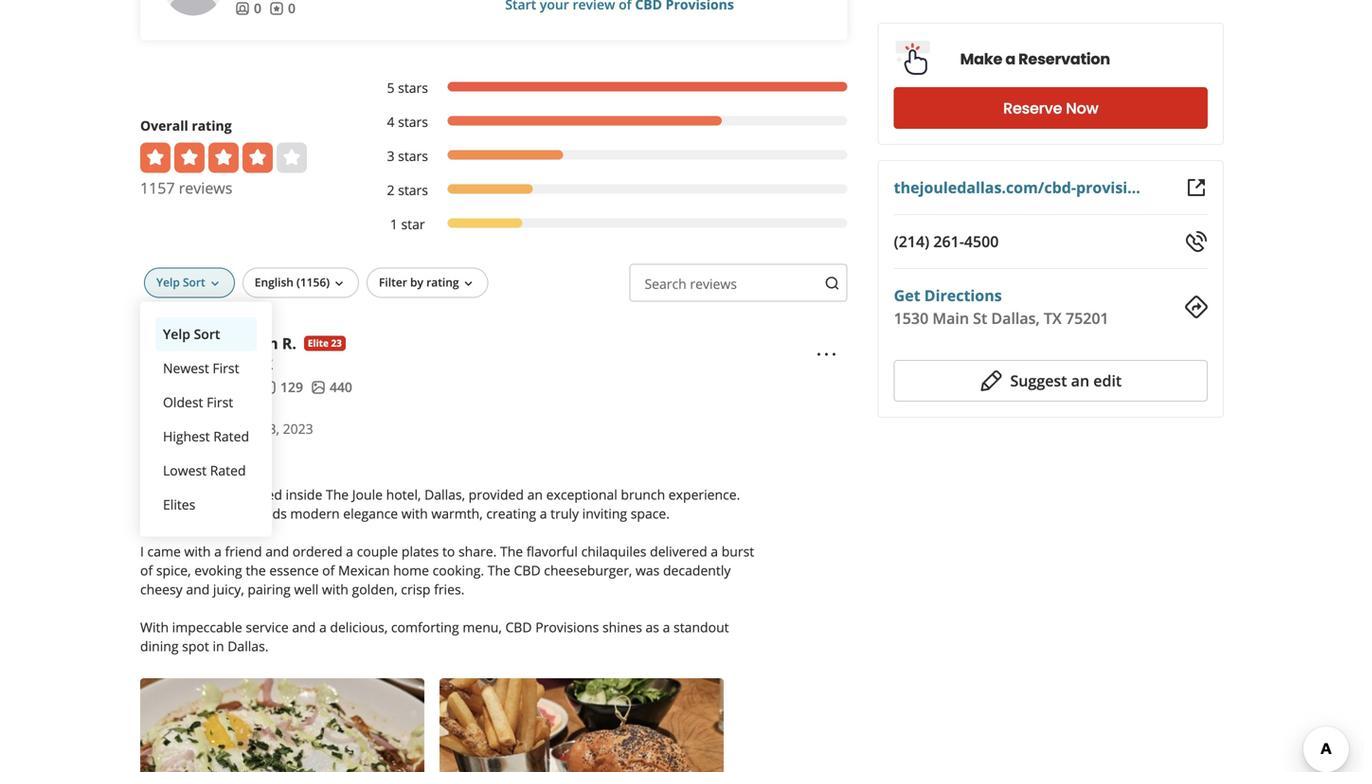 Task type: locate. For each thing, give the bounding box(es) containing it.
0 vertical spatial 16 friends v2 image
[[235, 1, 250, 16]]

lowest
[[163, 462, 207, 480]]

3 stars
[[387, 147, 428, 165]]

stars right 5
[[398, 79, 428, 97]]

hotel,
[[386, 486, 421, 504]]

0 horizontal spatial with
[[184, 543, 211, 561]]

sort
[[183, 275, 205, 290], [194, 325, 220, 343]]

st
[[973, 308, 988, 328]]

overall rating
[[140, 117, 232, 135]]

1 vertical spatial reviews
[[690, 275, 737, 293]]

rated inside button
[[213, 428, 249, 446]]

0 vertical spatial and
[[266, 543, 289, 561]]

stars up star
[[398, 181, 428, 199]]

reviews for 1157 reviews
[[179, 178, 233, 198]]

75201
[[1066, 308, 1110, 328]]

reviews right search
[[690, 275, 737, 293]]

0 vertical spatial reviews
[[179, 178, 233, 198]]

yelp up yelp sort button
[[156, 275, 180, 290]]

overall
[[140, 117, 188, 135]]

sort up yelp sort button
[[183, 275, 205, 290]]

rating right the by
[[427, 275, 459, 290]]

yelp up newest
[[163, 325, 190, 343]]

2 vertical spatial cbd
[[506, 619, 532, 637]]

0 horizontal spatial an
[[528, 486, 543, 504]]

16 chevron down v2 image up yelp sort button
[[207, 276, 223, 292]]

16 friends v2 image left 16 review v2 image
[[235, 1, 250, 16]]

sort for yelp sort dropdown button on the left of page
[[183, 275, 205, 290]]

stars right 3
[[398, 147, 428, 165]]

(214) 261-4500
[[894, 231, 999, 252]]

crisp
[[401, 581, 431, 599]]

0 vertical spatial yelp
[[156, 275, 180, 290]]

reviews element
[[269, 0, 296, 18], [262, 378, 303, 397]]

sort inside dropdown button
[[183, 275, 205, 290]]

in
[[213, 637, 224, 655]]

brunch
[[621, 486, 665, 504]]

dallas, up warmth,
[[425, 486, 465, 504]]

first for oldest first
[[207, 394, 233, 412]]

1 horizontal spatial 16 friends v2 image
[[235, 1, 250, 16]]

1 vertical spatial 4 star rating image
[[140, 420, 243, 439]]

with down hotel,
[[402, 505, 428, 523]]

1 horizontal spatial dallas,
[[992, 308, 1040, 328]]

16 friends v2 image
[[235, 1, 250, 16], [212, 380, 227, 395]]

stars right 4 on the left top of page
[[398, 113, 428, 131]]

4 star rating image
[[140, 143, 307, 173], [140, 420, 243, 439]]

tx left 75201
[[1044, 308, 1062, 328]]

a
[[1006, 48, 1016, 70], [540, 505, 547, 523], [214, 543, 222, 561], [346, 543, 353, 561], [711, 543, 718, 561], [319, 619, 327, 637], [663, 619, 670, 637]]

16 friends v2 image down austin,
[[212, 380, 227, 395]]

i came with a friend and ordered a couple plates to share. the flavorful chilaquiles delivered a burst of spice, evoking the essence of mexican home cooking. the cbd cheeseburger, was decadently cheesy and juicy, pairing well with golden, crisp fries.
[[140, 543, 755, 599]]

4 star rating image down oldest first
[[140, 420, 243, 439]]

now
[[1066, 98, 1099, 119]]

main
[[933, 308, 970, 328]]

yelp sort inside button
[[163, 325, 220, 343]]

friends element
[[235, 0, 262, 18]]

to
[[443, 543, 455, 561]]

menu,
[[463, 619, 502, 637]]

2 photos link
[[159, 450, 208, 466]]

1 star
[[390, 215, 425, 233]]

as
[[646, 619, 660, 637]]

1 vertical spatial cbd
[[514, 562, 541, 580]]

tx up 16 review v2 icon
[[258, 356, 273, 374]]

of
[[140, 562, 153, 580], [322, 562, 335, 580]]

rated up provisions,
[[210, 462, 246, 480]]

stars inside filter reviews by 2 stars rating element
[[398, 181, 428, 199]]

1 4 star rating image from the top
[[140, 143, 307, 173]]

essence
[[269, 562, 319, 580]]

16 review v2 image
[[269, 1, 284, 16]]

1157 reviews
[[140, 178, 233, 198]]

of down i
[[140, 562, 153, 580]]

cooking.
[[433, 562, 484, 580]]

and up essence
[[266, 543, 289, 561]]

a left delicious,
[[319, 619, 327, 637]]

mexican
[[338, 562, 390, 580]]

provided
[[469, 486, 524, 504]]

1 vertical spatial an
[[528, 486, 543, 504]]

spot
[[182, 637, 209, 655]]

stars inside filter reviews by 5 stars rating element
[[398, 79, 428, 97]]

0 horizontal spatial tx
[[258, 356, 273, 374]]

23
[[331, 337, 342, 350]]

a left truly
[[540, 505, 547, 523]]

reserve now link
[[894, 87, 1208, 129]]

yelp sort up yelp sort button
[[156, 275, 205, 290]]

decadently
[[663, 562, 731, 580]]

dallas, right st
[[992, 308, 1040, 328]]

rated inside button
[[210, 462, 246, 480]]

search
[[645, 275, 687, 293]]

dallas,
[[992, 308, 1040, 328], [425, 486, 465, 504]]

search image
[[825, 276, 840, 291]]

reserve
[[1004, 98, 1063, 119]]

1 vertical spatial tx
[[258, 356, 273, 374]]

0 vertical spatial dallas,
[[992, 308, 1040, 328]]

tx
[[1044, 308, 1062, 328], [258, 356, 273, 374]]

0 horizontal spatial of
[[140, 562, 153, 580]]

0 vertical spatial rating
[[192, 117, 232, 135]]

1 horizontal spatial 16 chevron down v2 image
[[461, 276, 476, 292]]

16 friends v2 image inside friends element
[[235, 1, 250, 16]]

2 horizontal spatial and
[[292, 619, 316, 637]]

provisi…
[[1077, 177, 1141, 198]]

an left edit
[[1072, 371, 1090, 391]]

16 chevron down v2 image inside yelp sort dropdown button
[[207, 276, 223, 292]]

cbd right menu,
[[506, 619, 532, 637]]

sort up newest first button
[[194, 325, 220, 343]]

sort inside button
[[194, 325, 220, 343]]

0 vertical spatial yelp sort
[[156, 275, 205, 290]]

yelp inside button
[[163, 325, 190, 343]]

1 vertical spatial dallas,
[[425, 486, 465, 504]]

16 photos v2 image
[[311, 380, 326, 395]]

first up highest rated button
[[207, 394, 233, 412]]

3,
[[269, 420, 280, 438]]

1 vertical spatial with
[[184, 543, 211, 561]]

yelp sort up newest
[[163, 325, 220, 343]]

with right well
[[322, 581, 349, 599]]

experience.
[[669, 486, 741, 504]]

16 review v2 image
[[262, 380, 277, 395]]

first for newest first
[[213, 359, 239, 377]]

warmth,
[[432, 505, 483, 523]]

yelp inside dropdown button
[[156, 275, 180, 290]]

oldest first
[[163, 394, 233, 412]]

reserve now
[[1004, 98, 1099, 119]]

photos
[[169, 450, 208, 466]]

16 chevron down v2 image for yelp sort
[[207, 276, 223, 292]]

1 vertical spatial and
[[186, 581, 210, 599]]

cheesy
[[140, 581, 183, 599]]

stars inside filter reviews by 4 stars rating element
[[398, 113, 428, 131]]

0 vertical spatial reviews element
[[269, 0, 296, 18]]

suggest an edit button
[[894, 360, 1208, 402]]

first inside oldest first button
[[207, 394, 233, 412]]

0 vertical spatial an
[[1072, 371, 1090, 391]]

photo of solomon r. image
[[140, 334, 201, 395]]

4 stars from the top
[[398, 181, 428, 199]]

0 vertical spatial with
[[402, 505, 428, 523]]

1 vertical spatial rating
[[427, 275, 459, 290]]

24 external link v2 image
[[1186, 176, 1208, 199]]

newest first
[[163, 359, 239, 377]]

2 vertical spatial and
[[292, 619, 316, 637]]

1
[[390, 215, 398, 233]]

0 vertical spatial 2
[[387, 181, 395, 199]]

golden,
[[352, 581, 398, 599]]

  text field
[[630, 264, 848, 302]]

filter reviews by 2 stars rating element
[[368, 181, 848, 200]]

4 star rating image for 1157 reviews
[[140, 143, 307, 173]]

rating right overall
[[192, 117, 232, 135]]

2 stars from the top
[[398, 113, 428, 131]]

1 horizontal spatial and
[[266, 543, 289, 561]]

4 star rating image up 1157 reviews on the left top of page
[[140, 143, 307, 173]]

0 vertical spatial first
[[213, 359, 239, 377]]

elites
[[163, 496, 196, 514]]

with up evoking
[[184, 543, 211, 561]]

comforting
[[391, 619, 459, 637]]

0 vertical spatial sort
[[183, 275, 205, 290]]

2 4 star rating image from the top
[[140, 420, 243, 439]]

edit
[[1094, 371, 1122, 391]]

cbd inside cbd provisions, tucked inside the joule hotel, dallas, provided an exceptional brunch experience. the atmosphere blends modern elegance with warmth, creating a truly inviting space.
[[140, 486, 167, 504]]

1 vertical spatial 16 friends v2 image
[[212, 380, 227, 395]]

the up i
[[140, 505, 163, 523]]

get directions link
[[894, 285, 1002, 306]]

thejouledallas.com/cbd-provisi… link
[[894, 177, 1141, 198]]

cbd down lowest
[[140, 486, 167, 504]]

first down the solomon
[[213, 359, 239, 377]]

filter
[[379, 275, 407, 290]]

0 vertical spatial 4 star rating image
[[140, 143, 307, 173]]

rated left jul
[[213, 428, 249, 446]]

1 horizontal spatial tx
[[1044, 308, 1062, 328]]

inside
[[286, 486, 323, 504]]

plates
[[402, 543, 439, 561]]

1 horizontal spatial of
[[322, 562, 335, 580]]

stars
[[398, 79, 428, 97], [398, 113, 428, 131], [398, 147, 428, 165], [398, 181, 428, 199]]

of down ordered
[[322, 562, 335, 580]]

yelp sort button
[[144, 268, 235, 298]]

2 horizontal spatial with
[[402, 505, 428, 523]]

1 horizontal spatial 2
[[387, 181, 395, 199]]

spice,
[[156, 562, 191, 580]]

0 horizontal spatial 16 chevron down v2 image
[[207, 276, 223, 292]]

first inside newest first button
[[213, 359, 239, 377]]

1 vertical spatial rated
[[210, 462, 246, 480]]

and right service on the left bottom
[[292, 619, 316, 637]]

(1156)
[[297, 275, 330, 290]]

1 horizontal spatial rating
[[427, 275, 459, 290]]

the up modern
[[326, 486, 349, 504]]

1 vertical spatial yelp
[[163, 325, 190, 343]]

a right make
[[1006, 48, 1016, 70]]

rated for highest rated
[[213, 428, 249, 446]]

0 horizontal spatial reviews
[[179, 178, 233, 198]]

yelp sort inside dropdown button
[[156, 275, 205, 290]]

0 horizontal spatial rating
[[192, 117, 232, 135]]

truly
[[551, 505, 579, 523]]

16 chevron down v2 image
[[207, 276, 223, 292], [461, 276, 476, 292]]

austin,
[[212, 356, 255, 374]]

0 horizontal spatial 2
[[159, 450, 166, 466]]

filter reviews by 4 stars rating element
[[368, 113, 848, 131]]

oldest first button
[[155, 385, 257, 420]]

reviews for search reviews
[[690, 275, 737, 293]]

1 vertical spatial first
[[207, 394, 233, 412]]

0 horizontal spatial 16 friends v2 image
[[212, 380, 227, 395]]

and down evoking
[[186, 581, 210, 599]]

impeccable
[[172, 619, 242, 637]]

1 vertical spatial 2
[[159, 450, 166, 466]]

tx inside the elite 23 austin, tx
[[258, 356, 273, 374]]

16 chevron down v2 image inside filter by rating popup button
[[461, 276, 476, 292]]

highest
[[163, 428, 210, 446]]

a right as
[[663, 619, 670, 637]]

0 vertical spatial cbd
[[140, 486, 167, 504]]

0 vertical spatial rated
[[213, 428, 249, 446]]

first
[[213, 359, 239, 377], [207, 394, 233, 412]]

stars inside filter reviews by 3 stars rating element
[[398, 147, 428, 165]]

1 vertical spatial reviews element
[[262, 378, 303, 397]]

and
[[266, 543, 289, 561], [186, 581, 210, 599], [292, 619, 316, 637]]

1 horizontal spatial reviews
[[690, 275, 737, 293]]

1 stars from the top
[[398, 79, 428, 97]]

reviews element right friends element
[[269, 0, 296, 18]]

cheeseburger,
[[544, 562, 632, 580]]

1 16 chevron down v2 image from the left
[[207, 276, 223, 292]]

1 vertical spatial yelp sort
[[163, 325, 220, 343]]

0 horizontal spatial dallas,
[[425, 486, 465, 504]]

0 vertical spatial tx
[[1044, 308, 1062, 328]]

english
[[255, 275, 294, 290]]

elite 23 austin, tx
[[212, 337, 342, 374]]

evoking
[[194, 562, 242, 580]]

2 vertical spatial with
[[322, 581, 349, 599]]

reviews element down the elite 23 austin, tx
[[262, 378, 303, 397]]

reviews right '1157'
[[179, 178, 233, 198]]

2 left photos
[[159, 450, 166, 466]]

1 vertical spatial sort
[[194, 325, 220, 343]]

reviews element containing 129
[[262, 378, 303, 397]]

filter by rating button
[[367, 268, 489, 298]]

2 16 chevron down v2 image from the left
[[461, 276, 476, 292]]

rated
[[213, 428, 249, 446], [210, 462, 246, 480]]

1 horizontal spatial an
[[1072, 371, 1090, 391]]

16 chevron down v2 image right filter by rating
[[461, 276, 476, 292]]

an up creating at bottom left
[[528, 486, 543, 504]]

2 down 3
[[387, 181, 395, 199]]

filter by rating
[[379, 275, 459, 290]]

yelp sort
[[156, 275, 205, 290], [163, 325, 220, 343]]

yelp
[[156, 275, 180, 290], [163, 325, 190, 343]]

cbd down flavorful
[[514, 562, 541, 580]]

3 stars from the top
[[398, 147, 428, 165]]

16 chevron down v2 image
[[332, 276, 347, 292]]



Task type: describe. For each thing, give the bounding box(es) containing it.
stars for 5 stars
[[398, 79, 428, 97]]

menu image
[[816, 343, 838, 366]]

inviting
[[583, 505, 627, 523]]

get
[[894, 285, 921, 306]]

solomon
[[212, 333, 278, 354]]

cbd inside with impeccable service and a delicious, comforting menu, cbd provisions shines as a standout dining spot in dallas.
[[506, 619, 532, 637]]

highest rated
[[163, 428, 249, 446]]

a left the 'burst'
[[711, 543, 718, 561]]

by
[[410, 275, 424, 290]]

the
[[246, 562, 266, 580]]

4 star rating image for jul 3, 2023
[[140, 420, 243, 439]]

16 chevron down v2 image for filter by rating
[[461, 276, 476, 292]]

thejouledallas.com/cbd-provisi…
[[894, 177, 1141, 198]]

pairing
[[248, 581, 291, 599]]

couple
[[357, 543, 398, 561]]

share.
[[459, 543, 497, 561]]

a inside cbd provisions, tucked inside the joule hotel, dallas, provided an exceptional brunch experience. the atmosphere blends modern elegance with warmth, creating a truly inviting space.
[[540, 505, 547, 523]]

blends
[[245, 505, 287, 523]]

129
[[281, 378, 303, 396]]

well
[[294, 581, 319, 599]]

service
[[246, 619, 289, 637]]

stars for 3 stars
[[398, 147, 428, 165]]

yelp sort for yelp sort button
[[163, 325, 220, 343]]

an inside button
[[1072, 371, 1090, 391]]

highest rated button
[[155, 420, 257, 454]]

yelp sort for yelp sort dropdown button on the left of page
[[156, 275, 205, 290]]

search reviews
[[645, 275, 737, 293]]

a up evoking
[[214, 543, 222, 561]]

english (1156)
[[255, 275, 330, 290]]

with
[[140, 619, 169, 637]]

440
[[330, 378, 352, 396]]

make
[[961, 48, 1003, 70]]

photos element
[[311, 378, 352, 397]]

1530
[[894, 308, 929, 328]]

filter reviews by 3 stars rating element
[[368, 147, 848, 166]]

with impeccable service and a delicious, comforting menu, cbd provisions shines as a standout dining spot in dallas.
[[140, 619, 729, 655]]

directions
[[925, 285, 1002, 306]]

was
[[636, 562, 660, 580]]

stars for 4 stars
[[398, 113, 428, 131]]

yelp sort button
[[155, 317, 257, 351]]

oldest
[[163, 394, 203, 412]]

5
[[387, 79, 395, 97]]

provisions
[[536, 619, 599, 637]]

make a reservation
[[961, 48, 1111, 70]]

2 photos
[[159, 450, 208, 466]]

lowest rated button
[[155, 454, 257, 488]]

star
[[401, 215, 425, 233]]

4500
[[965, 231, 999, 252]]

reservation
[[1019, 48, 1111, 70]]

yelp for yelp sort button
[[163, 325, 190, 343]]

dallas, inside 'get directions 1530 main st dallas, tx 75201'
[[992, 308, 1040, 328]]

the down share.
[[488, 562, 511, 580]]

tx inside 'get directions 1530 main st dallas, tx 75201'
[[1044, 308, 1062, 328]]

3
[[387, 147, 395, 165]]

r.
[[282, 333, 297, 354]]

home
[[393, 562, 429, 580]]

flavorful
[[527, 543, 578, 561]]

chilaquiles
[[582, 543, 647, 561]]

1 of from the left
[[140, 562, 153, 580]]

24 pencil v2 image
[[980, 370, 1003, 392]]

4
[[387, 113, 395, 131]]

get directions 1530 main st dallas, tx 75201
[[894, 285, 1110, 328]]

newest
[[163, 359, 209, 377]]

2 for 2 stars
[[387, 181, 395, 199]]

cbd inside i came with a friend and ordered a couple plates to share. the flavorful chilaquiles delivered a burst of spice, evoking the essence of mexican home cooking. the cbd cheeseburger, was decadently cheesy and juicy, pairing well with golden, crisp fries.
[[514, 562, 541, 580]]

filter reviews by 1 star rating element
[[368, 215, 848, 234]]

sort for yelp sort button
[[194, 325, 220, 343]]

newest first button
[[155, 351, 257, 385]]

jul
[[250, 420, 265, 438]]

dallas, inside cbd provisions, tucked inside the joule hotel, dallas, provided an exceptional brunch experience. the atmosphere blends modern elegance with warmth, creating a truly inviting space.
[[425, 486, 465, 504]]

2 stars
[[387, 181, 428, 199]]

space.
[[631, 505, 670, 523]]

ordered
[[293, 543, 343, 561]]

atmosphere
[[167, 505, 242, 523]]

0 horizontal spatial and
[[186, 581, 210, 599]]

modern
[[290, 505, 340, 523]]

261-
[[934, 231, 965, 252]]

juicy,
[[213, 581, 244, 599]]

stars for 2 stars
[[398, 181, 428, 199]]

dining
[[140, 637, 179, 655]]

tucked
[[241, 486, 282, 504]]

with inside cbd provisions, tucked inside the joule hotel, dallas, provided an exceptional brunch experience. the atmosphere blends modern elegance with warmth, creating a truly inviting space.
[[402, 505, 428, 523]]

exceptional
[[547, 486, 618, 504]]

friend
[[225, 543, 262, 561]]

rated for lowest rated
[[210, 462, 246, 480]]

came
[[147, 543, 181, 561]]

elite 23 link
[[304, 336, 346, 351]]

elites button
[[155, 488, 257, 522]]

filter reviews by 5 stars rating element
[[368, 78, 848, 97]]

24 directions v2 image
[[1186, 296, 1208, 318]]

1 horizontal spatial with
[[322, 581, 349, 599]]

and inside with impeccable service and a delicious, comforting menu, cbd provisions shines as a standout dining spot in dallas.
[[292, 619, 316, 637]]

2 of from the left
[[322, 562, 335, 580]]

a up mexican
[[346, 543, 353, 561]]

rating inside popup button
[[427, 275, 459, 290]]

delivered
[[650, 543, 708, 561]]

an inside cbd provisions, tucked inside the joule hotel, dallas, provided an exceptional brunch experience. the atmosphere blends modern elegance with warmth, creating a truly inviting space.
[[528, 486, 543, 504]]

solomon r. link
[[212, 333, 297, 354]]

standout
[[674, 619, 729, 637]]

fries.
[[434, 581, 465, 599]]

2 for 2 photos
[[159, 450, 166, 466]]

thejouledallas.com/cbd-
[[894, 177, 1077, 198]]

the right share.
[[500, 543, 523, 561]]

5 stars
[[387, 79, 428, 97]]

24 phone v2 image
[[1186, 230, 1208, 253]]

yelp for yelp sort dropdown button on the left of page
[[156, 275, 180, 290]]

cbd provisions, tucked inside the joule hotel, dallas, provided an exceptional brunch experience. the atmosphere blends modern elegance with warmth, creating a truly inviting space.
[[140, 486, 741, 523]]



Task type: vqa. For each thing, say whether or not it's contained in the screenshot.
the top 'Appointment'
no



